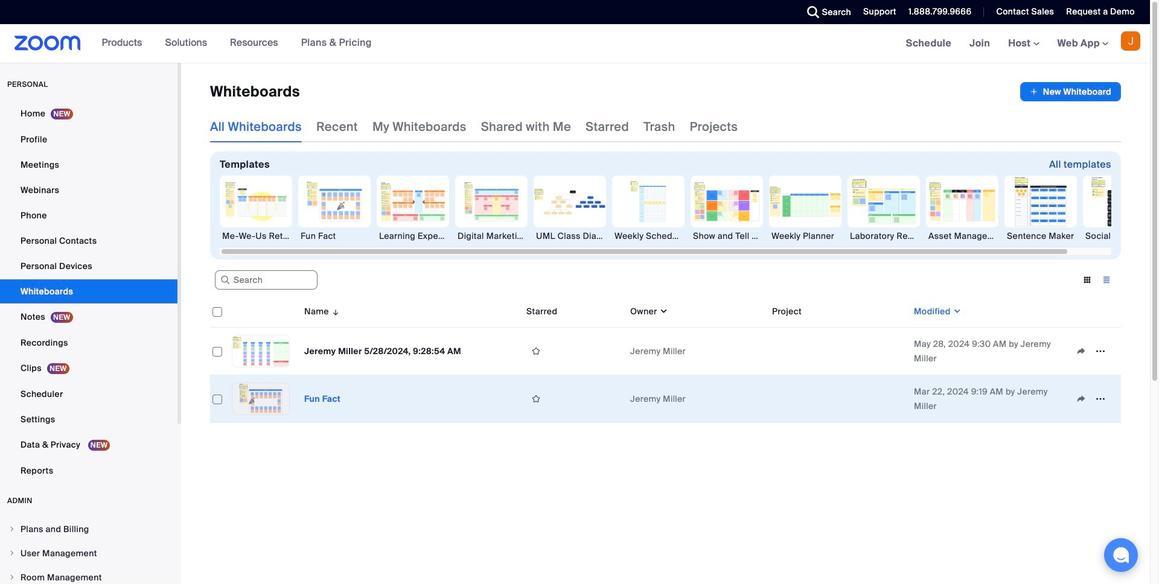 Task type: locate. For each thing, give the bounding box(es) containing it.
list mode, selected image
[[1097, 275, 1116, 285]]

weekly planner element
[[769, 230, 842, 242]]

product information navigation
[[81, 24, 381, 63]]

more options for jeremy miller 5/28/2024, 9:28:54 am image
[[1091, 346, 1110, 357]]

Search text field
[[215, 270, 318, 290]]

fun fact element
[[298, 230, 371, 242], [304, 393, 341, 404]]

asset management element
[[926, 230, 999, 242]]

sentence maker element
[[1005, 230, 1077, 242]]

0 vertical spatial cell
[[767, 349, 909, 354]]

1 right image from the top
[[8, 526, 16, 533]]

2 menu item from the top
[[0, 542, 178, 565]]

3 right image from the top
[[8, 574, 16, 581]]

application
[[1020, 82, 1121, 101], [210, 296, 1130, 432], [527, 342, 621, 360], [1072, 342, 1116, 360], [527, 390, 621, 408], [1072, 390, 1116, 408]]

1 vertical spatial fun fact element
[[304, 393, 341, 404]]

right image for second menu item from the bottom
[[8, 550, 16, 557]]

me-we-us retrospective element
[[220, 230, 292, 242]]

weekly schedule element
[[612, 230, 685, 242]]

arrow down image
[[329, 304, 340, 319]]

thumbnail of fun fact image
[[232, 383, 289, 415]]

more options for fun fact image
[[1091, 393, 1110, 404]]

down image
[[951, 305, 962, 317]]

cell for share image
[[767, 375, 909, 423]]

cell
[[767, 349, 909, 354], [767, 375, 909, 423]]

1 vertical spatial right image
[[8, 550, 16, 557]]

menu item
[[0, 518, 178, 541], [0, 542, 178, 565], [0, 566, 178, 585]]

2 cell from the top
[[767, 375, 909, 423]]

fun fact, mar 22, 2024 9:19 am, modified by jeremy miller, link image
[[232, 383, 290, 415]]

2 vertical spatial menu item
[[0, 566, 178, 585]]

1 cell from the top
[[767, 349, 909, 354]]

1 vertical spatial cell
[[767, 375, 909, 423]]

1 vertical spatial menu item
[[0, 542, 178, 565]]

jeremy miller 5/28/2024, 9:28:54 am element
[[304, 346, 461, 357]]

banner
[[0, 24, 1150, 63]]

right image
[[8, 526, 16, 533], [8, 550, 16, 557], [8, 574, 16, 581]]

digital marketing canvas element
[[455, 230, 528, 242]]

add image
[[1030, 86, 1039, 98]]

uml class diagram element
[[534, 230, 606, 242]]

0 vertical spatial right image
[[8, 526, 16, 533]]

0 vertical spatial menu item
[[0, 518, 178, 541]]

2 vertical spatial right image
[[8, 574, 16, 581]]

2 right image from the top
[[8, 550, 16, 557]]



Task type: vqa. For each thing, say whether or not it's contained in the screenshot.
cell associated with share icon associated with More options for Fun Fact icon at the bottom of page
yes



Task type: describe. For each thing, give the bounding box(es) containing it.
share image
[[1072, 346, 1091, 357]]

zoom logo image
[[14, 36, 81, 51]]

right image for first menu item from the top
[[8, 526, 16, 533]]

personal menu menu
[[0, 101, 178, 484]]

1 menu item from the top
[[0, 518, 178, 541]]

right image for first menu item from the bottom of the admin menu menu
[[8, 574, 16, 581]]

admin menu menu
[[0, 518, 178, 585]]

social emotional learning element
[[1083, 230, 1156, 242]]

meetings navigation
[[897, 24, 1150, 63]]

tabs of all whiteboard page tab list
[[210, 111, 738, 143]]

learning experience canvas element
[[377, 230, 449, 242]]

grid mode, not selected image
[[1078, 275, 1097, 285]]

thumbnail of jeremy miller 5/28/2024, 9:28:54 am image
[[232, 336, 289, 367]]

cell for share icon
[[767, 349, 909, 354]]

0 vertical spatial fun fact element
[[298, 230, 371, 242]]

show and tell with a twist element
[[691, 230, 763, 242]]

open chat image
[[1113, 547, 1130, 564]]

profile picture image
[[1121, 31, 1141, 51]]

3 menu item from the top
[[0, 566, 178, 585]]

share image
[[1072, 393, 1091, 404]]

laboratory report element
[[848, 230, 920, 242]]



